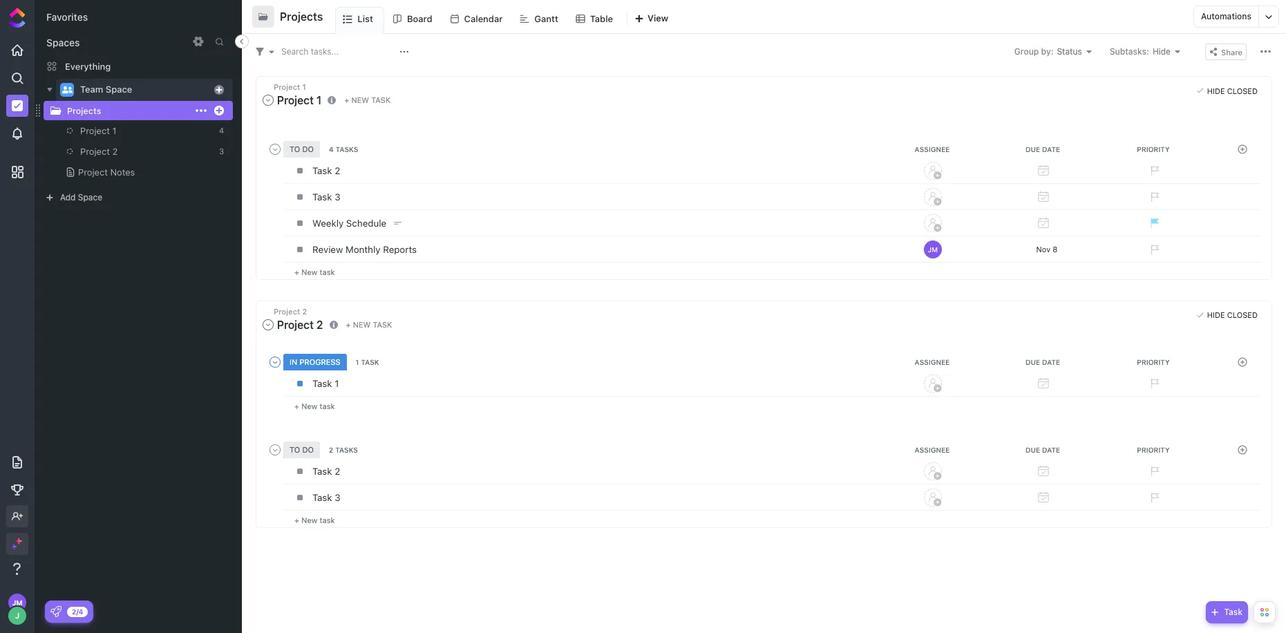 Task type: locate. For each thing, give the bounding box(es) containing it.
search
[[281, 46, 309, 56]]

1 vertical spatial jm
[[12, 599, 22, 607]]

list info image
[[330, 321, 338, 329]]

j
[[15, 611, 19, 620]]

1 set priority image from the top
[[1144, 160, 1165, 181]]

2 inside dropdown button
[[317, 318, 323, 331]]

calendar
[[464, 13, 503, 24]]

1 vertical spatial priority button
[[1100, 358, 1211, 366]]

0 horizontal spatial space
[[78, 192, 102, 203]]

4
[[219, 126, 224, 135], [329, 145, 334, 153]]

task 3 link for ‎task 2
[[309, 185, 875, 209]]

1 vertical spatial assignee button
[[879, 358, 990, 366]]

1 vertical spatial due date
[[1026, 358, 1061, 366]]

set priority element for review monthly reports link
[[1144, 239, 1165, 260]]

gantt link
[[535, 7, 564, 33]]

project 2 inside dropdown button
[[277, 318, 323, 331]]

tasks up the task 2
[[335, 446, 358, 454]]

onboarding checklist button element
[[50, 606, 62, 618]]

2 task 3 from the top
[[313, 492, 341, 503]]

hide for 2
[[1208, 311, 1226, 320]]

by:
[[1042, 46, 1054, 56]]

task 2 link
[[309, 460, 875, 483]]

1 vertical spatial dropdown menu image
[[216, 107, 223, 114]]

2 tasks from the top
[[335, 446, 358, 454]]

1 vertical spatial projects
[[67, 105, 101, 116]]

2 vertical spatial date
[[1043, 446, 1061, 454]]

set priority image for task 2 the task 3 link
[[1144, 487, 1165, 508]]

4 set priority image from the top
[[1144, 487, 1165, 508]]

projects button
[[275, 1, 323, 32]]

3 due date button from the top
[[990, 446, 1100, 454]]

2 priority from the top
[[1138, 358, 1171, 366]]

dropdown menu image
[[216, 86, 223, 93], [216, 107, 223, 114]]

set priority element
[[1144, 160, 1165, 181], [1144, 187, 1165, 207], [1144, 239, 1165, 260], [1144, 373, 1165, 394], [1144, 461, 1165, 482], [1144, 487, 1165, 508]]

projects down team
[[67, 105, 101, 116]]

hide closed for project 2
[[1208, 311, 1259, 320]]

0 vertical spatial project 1
[[274, 82, 306, 91]]

2 date from the top
[[1043, 358, 1061, 366]]

1 vertical spatial 4
[[329, 145, 334, 153]]

1
[[302, 82, 306, 91], [317, 94, 322, 106], [112, 125, 116, 136], [356, 358, 359, 366], [335, 378, 339, 389]]

2 vertical spatial due
[[1026, 446, 1041, 454]]

1 horizontal spatial jm
[[929, 245, 938, 254]]

2 hide closed from the top
[[1208, 311, 1259, 320]]

view
[[648, 12, 669, 24]]

task 1 link
[[309, 372, 875, 395]]

project 2 link
[[67, 141, 210, 162]]

0 vertical spatial hide
[[1153, 46, 1171, 56]]

1 tasks from the top
[[336, 145, 358, 153]]

2 due date from the top
[[1026, 358, 1061, 366]]

0 vertical spatial priority
[[1138, 145, 1171, 153]]

project 2 for 'project 2' link
[[80, 146, 118, 157]]

2 priority button from the top
[[1100, 358, 1211, 366]]

set priority image
[[1144, 160, 1165, 181], [1144, 373, 1165, 394]]

3 priority button from the top
[[1100, 446, 1211, 454]]

set priority image
[[1144, 187, 1165, 207], [1144, 239, 1165, 260], [1144, 461, 1165, 482], [1144, 487, 1165, 508]]

1 vertical spatial due
[[1026, 358, 1041, 366]]

0 vertical spatial hide closed button
[[1194, 84, 1262, 98]]

2 vertical spatial project 2
[[277, 318, 323, 331]]

1 horizontal spatial space
[[106, 84, 132, 95]]

3 due date from the top
[[1026, 446, 1061, 454]]

project inside dropdown button
[[277, 318, 314, 331]]

0 horizontal spatial jm
[[12, 599, 22, 607]]

task 3 down the task 2
[[313, 492, 341, 503]]

2 vertical spatial due date
[[1026, 446, 1061, 454]]

3 priority from the top
[[1138, 446, 1171, 454]]

1 due date from the top
[[1026, 145, 1061, 153]]

0 horizontal spatial 4
[[219, 126, 224, 135]]

0 vertical spatial project 2
[[80, 146, 118, 157]]

favorites
[[46, 11, 88, 23]]

+ new task right list info icon
[[346, 320, 392, 329]]

task 3 link up weekly schedule link
[[309, 185, 875, 209]]

priority for 4 tasks
[[1138, 145, 1171, 153]]

1 task
[[356, 358, 379, 366]]

assignee button for 4 tasks
[[879, 145, 990, 153]]

1 date from the top
[[1043, 145, 1061, 153]]

task
[[313, 191, 332, 202], [313, 378, 332, 389], [313, 466, 332, 477], [313, 492, 332, 503], [1225, 607, 1243, 618]]

date for 1 task
[[1043, 358, 1061, 366]]

project
[[274, 82, 300, 91], [277, 94, 314, 106], [80, 125, 110, 136], [80, 146, 110, 157], [78, 167, 108, 178], [274, 307, 300, 316], [277, 318, 314, 331]]

0 vertical spatial 4
[[219, 126, 224, 135]]

1 vertical spatial date
[[1043, 358, 1061, 366]]

1 task 3 from the top
[[313, 191, 341, 202]]

1 vertical spatial set priority image
[[1144, 373, 1165, 394]]

2 dropdown menu image from the top
[[216, 107, 223, 114]]

2 vertical spatial hide
[[1208, 311, 1226, 320]]

3 assignee button from the top
[[879, 446, 990, 454]]

group
[[1015, 46, 1040, 56]]

+
[[345, 96, 349, 105], [295, 267, 299, 276], [346, 320, 351, 329], [295, 401, 299, 410], [295, 516, 299, 525]]

1 assignee button from the top
[[879, 145, 990, 153]]

1 horizontal spatial projects
[[280, 10, 323, 23]]

everything
[[65, 61, 111, 72]]

0 vertical spatial hide closed
[[1208, 86, 1259, 95]]

project 1 down projects link
[[80, 125, 116, 136]]

task for task 2 the task 3 link
[[313, 492, 332, 503]]

reports
[[383, 244, 417, 255]]

2 assignee button from the top
[[879, 358, 990, 366]]

board
[[407, 13, 433, 24]]

weekly
[[313, 218, 344, 229]]

0 vertical spatial task 3 link
[[309, 185, 875, 209]]

8
[[1053, 244, 1058, 253]]

due date button for 1 task
[[990, 358, 1100, 366]]

3 set priority image from the top
[[1144, 461, 1165, 482]]

0 vertical spatial projects
[[280, 10, 323, 23]]

due date for 1 task
[[1026, 358, 1061, 366]]

space up projects link
[[106, 84, 132, 95]]

closed
[[1228, 86, 1259, 95], [1228, 311, 1259, 320]]

2 task 3 link from the top
[[309, 486, 875, 509]]

‎task 2 link
[[309, 159, 875, 182]]

automations button
[[1195, 6, 1259, 27]]

0 vertical spatial closed
[[1228, 86, 1259, 95]]

subtasks: hide
[[1110, 46, 1171, 56]]

new down the task 2
[[302, 516, 318, 525]]

1 hide closed from the top
[[1208, 86, 1259, 95]]

project 1 left list info image
[[277, 94, 322, 106]]

task inside task 1 link
[[313, 378, 332, 389]]

jm
[[929, 245, 938, 254], [12, 599, 22, 607]]

1 vertical spatial 3
[[335, 191, 341, 202]]

2 set priority image from the top
[[1144, 239, 1165, 260]]

task inside task 2 link
[[313, 466, 332, 477]]

task for the task 3 link for ‎task 2
[[313, 191, 332, 202]]

closed for project 1
[[1228, 86, 1259, 95]]

gantt
[[535, 13, 559, 24]]

hide closed
[[1208, 86, 1259, 95], [1208, 311, 1259, 320]]

3 date from the top
[[1043, 446, 1061, 454]]

1 task 3 link from the top
[[309, 185, 875, 209]]

1 vertical spatial assignee
[[915, 358, 950, 366]]

0 vertical spatial date
[[1043, 145, 1061, 153]]

date for 4 tasks
[[1043, 145, 1061, 153]]

1 hide closed button from the top
[[1194, 84, 1262, 98]]

hide
[[1153, 46, 1171, 56], [1208, 86, 1226, 95], [1208, 311, 1226, 320]]

new
[[352, 96, 369, 105], [302, 267, 318, 276], [353, 320, 371, 329], [302, 401, 318, 410], [302, 516, 318, 525]]

2 vertical spatial priority button
[[1100, 446, 1211, 454]]

projects inside button
[[280, 10, 323, 23]]

5 set priority element from the top
[[1144, 461, 1165, 482]]

0 vertical spatial assignee button
[[879, 145, 990, 153]]

task 3 link down task 2 link
[[309, 486, 875, 509]]

tasks up ‎task 2
[[336, 145, 358, 153]]

hide closed button
[[1194, 84, 1262, 98], [1194, 308, 1262, 322]]

project inside "dropdown button"
[[277, 94, 314, 106]]

2 vertical spatial priority
[[1138, 446, 1171, 454]]

jm inside dropdown button
[[929, 245, 938, 254]]

0 vertical spatial priority button
[[1100, 145, 1211, 153]]

projects up search
[[280, 10, 323, 23]]

0 vertical spatial due date
[[1026, 145, 1061, 153]]

2 tasks
[[329, 446, 358, 454]]

date
[[1043, 145, 1061, 153], [1043, 358, 1061, 366], [1043, 446, 1061, 454]]

0 vertical spatial jm
[[929, 245, 938, 254]]

1 vertical spatial hide
[[1208, 86, 1226, 95]]

1 vertical spatial priority
[[1138, 358, 1171, 366]]

1 horizontal spatial 4
[[329, 145, 334, 153]]

priority button
[[1100, 145, 1211, 153], [1100, 358, 1211, 366], [1100, 446, 1211, 454]]

spaces
[[46, 37, 80, 48]]

1 vertical spatial task 3 link
[[309, 486, 875, 509]]

0 vertical spatial set priority image
[[1144, 160, 1165, 181]]

1 vertical spatial hide closed
[[1208, 311, 1259, 320]]

task
[[371, 96, 391, 105], [320, 267, 335, 276], [373, 320, 392, 329], [361, 358, 379, 366], [320, 401, 335, 410], [320, 516, 335, 525]]

3 set priority element from the top
[[1144, 239, 1165, 260]]

0 vertical spatial task 3
[[313, 191, 341, 202]]

1 vertical spatial space
[[78, 192, 102, 203]]

3 due from the top
[[1026, 446, 1041, 454]]

assignee button
[[879, 145, 990, 153], [879, 358, 990, 366], [879, 446, 990, 454]]

dropdown menu image
[[193, 36, 204, 47]]

0 vertical spatial tasks
[[336, 145, 358, 153]]

0 vertical spatial space
[[106, 84, 132, 95]]

1 closed from the top
[[1228, 86, 1259, 95]]

1 set priority element from the top
[[1144, 160, 1165, 181]]

1 vertical spatial tasks
[[335, 446, 358, 454]]

project 2
[[80, 146, 118, 157], [274, 307, 307, 316], [277, 318, 323, 331]]

0 vertical spatial dropdown menu image
[[216, 86, 223, 93]]

4 set priority element from the top
[[1144, 373, 1165, 394]]

2 due date button from the top
[[990, 358, 1100, 366]]

hide closed button for 2
[[1194, 308, 1262, 322]]

1 due date button from the top
[[990, 145, 1100, 153]]

task 3
[[313, 191, 341, 202], [313, 492, 341, 503]]

0 vertical spatial due
[[1026, 145, 1041, 153]]

space right add at the top left of page
[[78, 192, 102, 203]]

2 vertical spatial assignee button
[[879, 446, 990, 454]]

new right list info icon
[[353, 320, 371, 329]]

tasks
[[336, 145, 358, 153], [335, 446, 358, 454]]

1 priority from the top
[[1138, 145, 1171, 153]]

2/4
[[72, 607, 83, 616]]

‎task
[[313, 165, 332, 176]]

2 vertical spatial 3
[[335, 492, 341, 503]]

automations
[[1202, 11, 1252, 21]]

4 tasks button
[[327, 145, 363, 153]]

project 1
[[274, 82, 306, 91], [277, 94, 322, 106], [80, 125, 116, 136]]

add space
[[60, 192, 102, 203]]

search tasks...
[[281, 46, 339, 56]]

sparkle svg 2 image
[[11, 544, 16, 549]]

2
[[112, 146, 118, 157], [335, 165, 340, 176], [302, 307, 307, 316], [317, 318, 323, 331], [329, 446, 334, 454], [335, 466, 340, 477]]

project 1 down search
[[274, 82, 306, 91]]

1 vertical spatial closed
[[1228, 311, 1259, 320]]

2 set priority element from the top
[[1144, 187, 1165, 207]]

task 3 down ‎task 2
[[313, 191, 341, 202]]

1 assignee from the top
[[915, 145, 950, 153]]

3
[[219, 147, 224, 156], [335, 191, 341, 202], [335, 492, 341, 503]]

due date
[[1026, 145, 1061, 153], [1026, 358, 1061, 366], [1026, 446, 1061, 454]]

user friends image
[[62, 86, 72, 94]]

2 hide closed button from the top
[[1194, 308, 1262, 322]]

project notes link
[[65, 162, 210, 183]]

1 vertical spatial due date button
[[990, 358, 1100, 366]]

hide for 1
[[1208, 86, 1226, 95]]

+ new task down task 1
[[295, 401, 335, 410]]

due date button for 4 tasks
[[990, 145, 1100, 153]]

project 2 for project 2 dropdown button
[[277, 318, 323, 331]]

0 vertical spatial due date button
[[990, 145, 1100, 153]]

2 assignee from the top
[[915, 358, 950, 366]]

assignee
[[915, 145, 950, 153], [915, 358, 950, 366], [915, 446, 950, 454]]

1 set priority image from the top
[[1144, 187, 1165, 207]]

2 vertical spatial assignee
[[915, 446, 950, 454]]

2 due from the top
[[1026, 358, 1041, 366]]

priority
[[1138, 145, 1171, 153], [1138, 358, 1171, 366], [1138, 446, 1171, 454]]

spaces link
[[35, 37, 80, 48]]

0 horizontal spatial projects
[[67, 105, 101, 116]]

1 priority button from the top
[[1100, 145, 1211, 153]]

0 vertical spatial assignee
[[915, 145, 950, 153]]

1 due from the top
[[1026, 145, 1041, 153]]

1 vertical spatial task 3
[[313, 492, 341, 503]]

1 vertical spatial project 1
[[277, 94, 322, 106]]

due date button
[[990, 145, 1100, 153], [990, 358, 1100, 366], [990, 446, 1100, 454]]

2 closed from the top
[[1228, 311, 1259, 320]]

due
[[1026, 145, 1041, 153], [1026, 358, 1041, 366], [1026, 446, 1041, 454]]

3 assignee from the top
[[915, 446, 950, 454]]

subtasks:
[[1110, 46, 1150, 56]]

table
[[590, 13, 613, 24]]

2 set priority image from the top
[[1144, 373, 1165, 394]]

task 3 link
[[309, 185, 875, 209], [309, 486, 875, 509]]

2 vertical spatial due date button
[[990, 446, 1100, 454]]

assignee for 4 tasks
[[915, 145, 950, 153]]

6 set priority element from the top
[[1144, 487, 1165, 508]]

4 for 4 tasks
[[329, 145, 334, 153]]

projects
[[280, 10, 323, 23], [67, 105, 101, 116]]

space for add space
[[78, 192, 102, 203]]

onboarding checklist button image
[[50, 606, 62, 618]]

0 vertical spatial 3
[[219, 147, 224, 156]]

weekly schedule
[[313, 218, 387, 229]]

space
[[106, 84, 132, 95], [78, 192, 102, 203]]

1 vertical spatial hide closed button
[[1194, 308, 1262, 322]]

weekly schedule link
[[309, 211, 875, 235]]



Task type: describe. For each thing, give the bounding box(es) containing it.
priority button for 2 tasks
[[1100, 446, 1211, 454]]

3 for task 2
[[335, 492, 341, 503]]

new down task 1
[[302, 401, 318, 410]]

notes
[[110, 167, 135, 178]]

sparkle svg 1 image
[[15, 538, 22, 545]]

assignee for 2 tasks
[[915, 446, 950, 454]]

review
[[313, 244, 343, 255]]

hide closed button for 1
[[1194, 84, 1262, 98]]

due for 4 tasks
[[1026, 145, 1041, 153]]

task for task 1 link on the bottom
[[313, 378, 332, 389]]

closed for project 2
[[1228, 311, 1259, 320]]

+ new task down review
[[295, 267, 335, 276]]

jm for jm
[[929, 245, 938, 254]]

due for 2 tasks
[[1026, 446, 1041, 454]]

view settings element
[[1258, 43, 1275, 60]]

nov 8 button
[[989, 244, 1099, 254]]

due date for 4 tasks
[[1026, 145, 1061, 153]]

project 1 button
[[261, 90, 325, 110]]

project 1 inside "dropdown button"
[[277, 94, 322, 106]]

schedule
[[346, 218, 387, 229]]

set priority image for the task 3 link for ‎task 2
[[1144, 187, 1165, 207]]

share button
[[1206, 43, 1247, 60]]

hide closed for project 1
[[1208, 86, 1259, 95]]

team
[[80, 84, 103, 95]]

1 task button
[[354, 358, 384, 366]]

set priority image for review monthly reports link
[[1144, 239, 1165, 260]]

priority button for 4 tasks
[[1100, 145, 1211, 153]]

set priority element for task 2 the task 3 link
[[1144, 487, 1165, 508]]

task 3 for ‎task
[[313, 191, 341, 202]]

jm button
[[923, 239, 944, 260]]

date for 2 tasks
[[1043, 446, 1061, 454]]

list info image
[[328, 96, 336, 104]]

view settings image
[[1261, 46, 1272, 57]]

add
[[60, 192, 76, 203]]

everything link
[[35, 55, 241, 77]]

monthly
[[346, 244, 381, 255]]

table link
[[590, 7, 619, 33]]

Search tasks... text field
[[281, 42, 396, 61]]

calendar link
[[464, 7, 509, 33]]

task 3 for task
[[313, 492, 341, 503]]

share
[[1222, 47, 1243, 56]]

list
[[358, 13, 373, 24]]

assignee for 1 task
[[915, 358, 950, 366]]

jm for jm j
[[12, 599, 22, 607]]

‎task 2
[[313, 165, 340, 176]]

priority for 2 tasks
[[1138, 446, 1171, 454]]

+ new task right list info image
[[345, 96, 391, 105]]

due date button for 2 tasks
[[990, 446, 1100, 454]]

set priority image for task 2 link
[[1144, 461, 1165, 482]]

task for task 2 link
[[313, 466, 332, 477]]

set priority element for task 1 link on the bottom
[[1144, 373, 1165, 394]]

task 2
[[313, 466, 340, 477]]

due date for 2 tasks
[[1026, 446, 1061, 454]]

set priority element for task 2 link
[[1144, 461, 1165, 482]]

4 for 4
[[219, 126, 224, 135]]

set priority element for ‎task 2 link
[[1144, 160, 1165, 181]]

team space
[[80, 84, 132, 95]]

project 2 button
[[261, 315, 327, 334]]

status
[[1058, 46, 1083, 56]]

set priority image for ‎task 2
[[1144, 160, 1165, 181]]

set priority element for the task 3 link for ‎task 2
[[1144, 187, 1165, 207]]

due for 1 task
[[1026, 358, 1041, 366]]

tasks for 4 tasks
[[336, 145, 358, 153]]

tasks...
[[311, 46, 339, 56]]

4 tasks
[[329, 145, 358, 153]]

2 tasks button
[[327, 446, 363, 454]]

project 1 link
[[52, 120, 210, 141]]

nov 8
[[1037, 244, 1058, 253]]

review monthly reports
[[313, 244, 417, 255]]

tasks for 2 tasks
[[335, 446, 358, 454]]

list link
[[358, 8, 379, 33]]

assignee button for 1 task
[[879, 358, 990, 366]]

assignee button for 2 tasks
[[879, 446, 990, 454]]

group by: status
[[1015, 46, 1083, 56]]

new right list info image
[[352, 96, 369, 105]]

new down review
[[302, 267, 318, 276]]

projects link
[[21, 103, 193, 118]]

task 1
[[313, 378, 339, 389]]

priority button for 1 task
[[1100, 358, 1211, 366]]

board link
[[407, 7, 438, 33]]

1 inside "dropdown button"
[[317, 94, 322, 106]]

favorites button
[[46, 11, 88, 23]]

+ new task down the task 2
[[295, 516, 335, 525]]

space for team space
[[106, 84, 132, 95]]

task 3 link for task 2
[[309, 486, 875, 509]]

2 vertical spatial project 1
[[80, 125, 116, 136]]

3 for ‎task 2
[[335, 191, 341, 202]]

1 vertical spatial project 2
[[274, 307, 307, 316]]

team space link
[[80, 79, 210, 101]]

jm j
[[12, 599, 22, 620]]

nov
[[1037, 244, 1051, 253]]

set priority image for task 1
[[1144, 373, 1165, 394]]

project notes
[[78, 167, 135, 178]]

review monthly reports link
[[309, 238, 875, 261]]

view button
[[629, 7, 675, 34]]

1 dropdown menu image from the top
[[216, 86, 223, 93]]

priority for 1 task
[[1138, 358, 1171, 366]]



Task type: vqa. For each thing, say whether or not it's contained in the screenshot.
Calendar
yes



